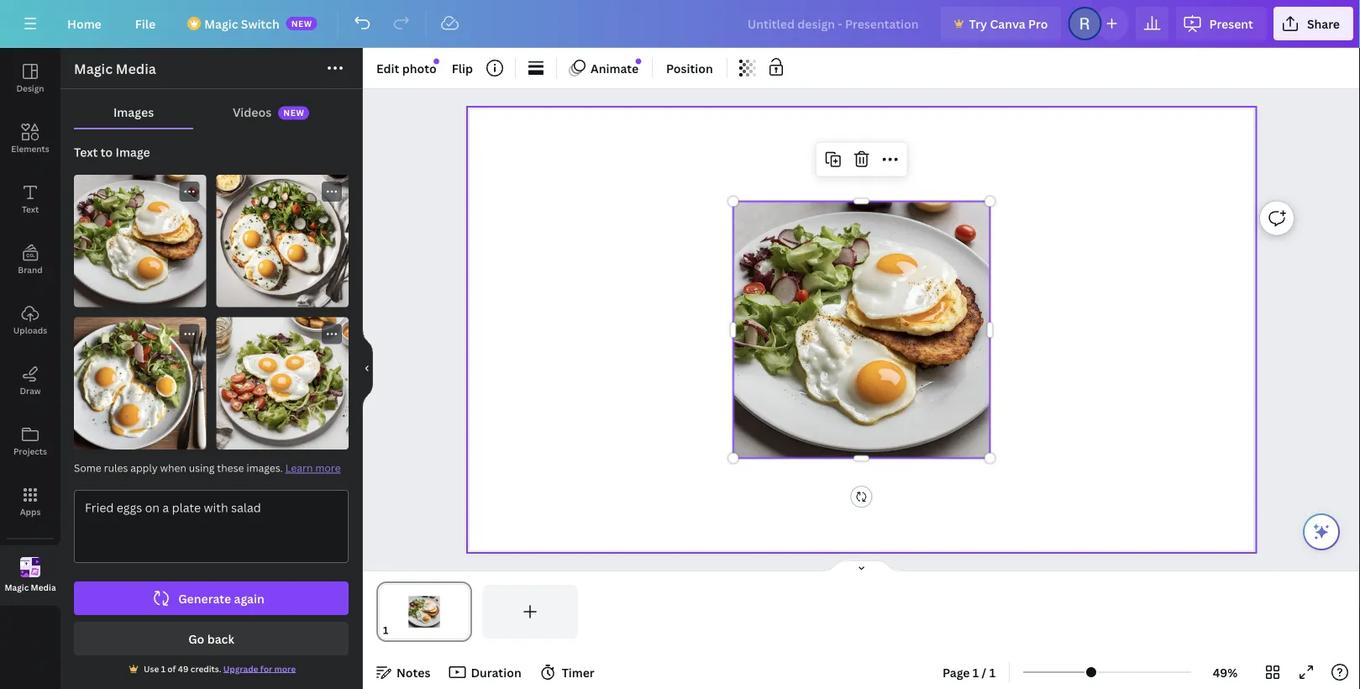 Task type: locate. For each thing, give the bounding box(es) containing it.
1 horizontal spatial new image
[[636, 58, 642, 64]]

duration
[[471, 664, 522, 680]]

go back
[[188, 631, 234, 647]]

apps button
[[0, 472, 61, 532]]

new image
[[434, 58, 440, 64], [636, 58, 642, 64]]

fried eggs on a plate with salad image
[[74, 175, 206, 307], [216, 175, 349, 307], [74, 317, 206, 450], [216, 317, 349, 450]]

magic down home 'link'
[[74, 60, 113, 78]]

share
[[1308, 16, 1341, 32]]

1 left of
[[161, 663, 166, 674]]

learn
[[285, 461, 313, 475]]

text inside button
[[22, 203, 39, 215]]

to
[[101, 144, 113, 160]]

0 horizontal spatial text
[[22, 203, 39, 215]]

1 vertical spatial magic
[[74, 60, 113, 78]]

0 horizontal spatial 1
[[161, 663, 166, 674]]

2 horizontal spatial magic
[[204, 16, 238, 32]]

0 horizontal spatial media
[[31, 582, 56, 593]]

these
[[217, 461, 244, 475]]

1 left / on the bottom right of page
[[973, 664, 979, 680]]

0 vertical spatial magic
[[204, 16, 238, 32]]

new right videos
[[283, 107, 305, 119]]

new right switch
[[291, 18, 312, 29]]

1 horizontal spatial more
[[315, 461, 341, 475]]

magic media inside button
[[5, 582, 56, 593]]

0 horizontal spatial more
[[274, 663, 296, 674]]

draw button
[[0, 350, 61, 411]]

go back button
[[74, 622, 349, 656]]

new image left position popup button
[[636, 58, 642, 64]]

some rules apply when using these images. learn more
[[74, 461, 341, 475]]

text left to
[[74, 144, 98, 160]]

flip
[[452, 60, 473, 76]]

1 horizontal spatial text
[[74, 144, 98, 160]]

more right learn
[[315, 461, 341, 475]]

edit photo button
[[370, 55, 444, 82]]

more right for
[[274, 663, 296, 674]]

design
[[16, 82, 44, 94]]

new image left flip
[[434, 58, 440, 64]]

Design title text field
[[734, 7, 934, 40]]

canva
[[991, 16, 1026, 32]]

animate button
[[564, 55, 646, 82]]

1 vertical spatial new
[[283, 107, 305, 119]]

hide image
[[362, 328, 373, 409]]

generate again button
[[74, 582, 349, 615]]

media down apps
[[31, 582, 56, 593]]

new image inside animate dropdown button
[[636, 58, 642, 64]]

projects
[[13, 445, 47, 457]]

media up the images button
[[116, 60, 156, 78]]

home link
[[54, 7, 115, 40]]

2 vertical spatial magic
[[5, 582, 29, 593]]

elements button
[[0, 108, 61, 169]]

apply
[[130, 461, 158, 475]]

1 vertical spatial text
[[22, 203, 39, 215]]

0 horizontal spatial magic
[[5, 582, 29, 593]]

main menu bar
[[0, 0, 1361, 48]]

media
[[116, 60, 156, 78], [31, 582, 56, 593]]

1 horizontal spatial magic media
[[74, 60, 156, 78]]

more
[[315, 461, 341, 475], [274, 663, 296, 674]]

1 right / on the bottom right of page
[[990, 664, 996, 680]]

0 vertical spatial media
[[116, 60, 156, 78]]

1 horizontal spatial 1
[[973, 664, 979, 680]]

elements
[[11, 143, 49, 154]]

position button
[[660, 55, 720, 82]]

magic media down apps
[[5, 582, 56, 593]]

magic down apps
[[5, 582, 29, 593]]

/
[[982, 664, 987, 680]]

page 1 / 1
[[943, 664, 996, 680]]

for
[[260, 663, 272, 674]]

magic inside button
[[5, 582, 29, 593]]

photo
[[402, 60, 437, 76]]

edit
[[377, 60, 400, 76]]

Page title text field
[[396, 622, 403, 639]]

timer
[[562, 664, 595, 680]]

0 horizontal spatial new image
[[434, 58, 440, 64]]

0 horizontal spatial magic media
[[5, 582, 56, 593]]

0 vertical spatial magic media
[[74, 60, 156, 78]]

of
[[168, 663, 176, 674]]

videos
[[233, 104, 272, 120]]

page
[[943, 664, 970, 680]]

use
[[144, 663, 159, 674]]

1 new image from the left
[[434, 58, 440, 64]]

use 1 of 49 credits. upgrade for more
[[144, 663, 296, 674]]

new
[[291, 18, 312, 29], [283, 107, 305, 119]]

design button
[[0, 48, 61, 108]]

49
[[178, 663, 189, 674]]

animate
[[591, 60, 639, 76]]

go
[[188, 631, 205, 647]]

home
[[67, 16, 102, 32]]

0 vertical spatial new
[[291, 18, 312, 29]]

media inside button
[[31, 582, 56, 593]]

1 horizontal spatial media
[[116, 60, 156, 78]]

2 new image from the left
[[636, 58, 642, 64]]

page 1 image
[[377, 585, 472, 639]]

0 vertical spatial text
[[74, 144, 98, 160]]

brand button
[[0, 229, 61, 290]]

1 for of
[[161, 663, 166, 674]]

1 horizontal spatial magic
[[74, 60, 113, 78]]

text up "brand" button at the top left of page
[[22, 203, 39, 215]]

credits.
[[191, 663, 221, 674]]

magic
[[204, 16, 238, 32], [74, 60, 113, 78], [5, 582, 29, 593]]

magic media
[[74, 60, 156, 78], [5, 582, 56, 593]]

1 vertical spatial media
[[31, 582, 56, 593]]

1
[[161, 663, 166, 674], [973, 664, 979, 680], [990, 664, 996, 680]]

image
[[116, 144, 150, 160]]

magic media up the images
[[74, 60, 156, 78]]

text
[[74, 144, 98, 160], [22, 203, 39, 215]]

1 vertical spatial more
[[274, 663, 296, 674]]

new image inside edit photo dropdown button
[[434, 58, 440, 64]]

1 vertical spatial magic media
[[5, 582, 56, 593]]

magic left switch
[[204, 16, 238, 32]]

upgrade for more link
[[223, 663, 296, 674]]



Task type: vqa. For each thing, say whether or not it's contained in the screenshot.
Seasons
no



Task type: describe. For each thing, give the bounding box(es) containing it.
images
[[113, 104, 154, 120]]

when
[[160, 461, 186, 475]]

text button
[[0, 169, 61, 229]]

new inside main menu bar
[[291, 18, 312, 29]]

images.
[[247, 461, 283, 475]]

uploads button
[[0, 290, 61, 350]]

1 for /
[[973, 664, 979, 680]]

file
[[135, 16, 156, 32]]

using
[[189, 461, 215, 475]]

learn more link
[[285, 461, 341, 475]]

edit photo
[[377, 60, 437, 76]]

present
[[1210, 16, 1254, 32]]

projects button
[[0, 411, 61, 472]]

hide pages image
[[822, 560, 902, 573]]

new image for animate
[[636, 58, 642, 64]]

duration button
[[444, 659, 528, 686]]

Describe an image. Include objects, colors, places... text field
[[75, 491, 348, 562]]

share button
[[1274, 7, 1354, 40]]

apps
[[20, 506, 41, 517]]

magic media button
[[0, 545, 61, 606]]

notes
[[397, 664, 431, 680]]

2 horizontal spatial 1
[[990, 664, 996, 680]]

try canva pro button
[[941, 7, 1062, 40]]

generate
[[178, 590, 231, 606]]

upgrade
[[223, 663, 258, 674]]

try canva pro
[[970, 16, 1048, 32]]

back
[[207, 631, 234, 647]]

0 vertical spatial more
[[315, 461, 341, 475]]

switch
[[241, 16, 280, 32]]

text for text
[[22, 203, 39, 215]]

flip button
[[445, 55, 480, 82]]

canva assistant image
[[1312, 522, 1332, 542]]

magic inside main menu bar
[[204, 16, 238, 32]]

uploads
[[13, 324, 47, 336]]

timer button
[[535, 659, 602, 686]]

present button
[[1176, 7, 1267, 40]]

49%
[[1213, 664, 1238, 680]]

rules
[[104, 461, 128, 475]]

pro
[[1029, 16, 1048, 32]]

text to image
[[74, 144, 150, 160]]

try
[[970, 16, 988, 32]]

some
[[74, 461, 101, 475]]

49% button
[[1199, 659, 1253, 686]]

file button
[[122, 7, 169, 40]]

notes button
[[370, 659, 437, 686]]

brand
[[18, 264, 43, 275]]

position
[[667, 60, 713, 76]]

side panel tab list
[[0, 48, 61, 606]]

draw
[[20, 385, 41, 396]]

again
[[234, 590, 265, 606]]

text for text to image
[[74, 144, 98, 160]]

images button
[[74, 96, 193, 128]]

generate again
[[178, 590, 265, 606]]

new image for edit photo
[[434, 58, 440, 64]]

magic switch
[[204, 16, 280, 32]]



